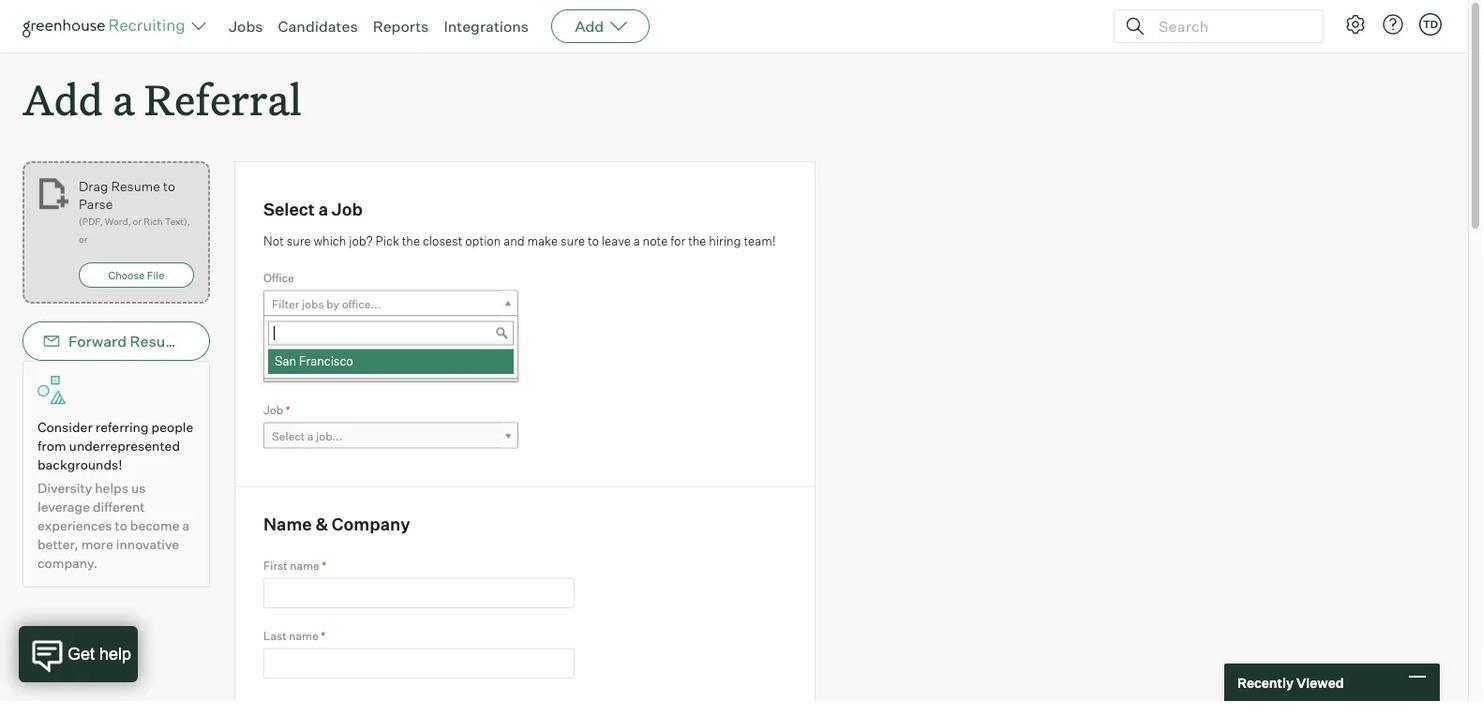 Task type: locate. For each thing, give the bounding box(es) containing it.
to down different
[[115, 518, 127, 534]]

add
[[575, 17, 604, 36], [23, 71, 103, 127]]

1 vertical spatial resume
[[130, 332, 187, 351]]

or left rich
[[133, 216, 142, 228]]

1 vertical spatial or
[[79, 234, 88, 245]]

2 filter from the top
[[272, 364, 299, 378]]

0 vertical spatial to
[[163, 178, 175, 194]]

the right pick
[[402, 234, 420, 249]]

* for last name *
[[321, 629, 326, 643]]

the
[[402, 234, 420, 249], [688, 234, 707, 249]]

a for job...
[[307, 430, 314, 444]]

1 horizontal spatial the
[[688, 234, 707, 249]]

1 vertical spatial *
[[322, 559, 327, 573]]

name right 'first'
[[290, 559, 319, 573]]

pick
[[376, 234, 399, 249]]

by for department...
[[327, 364, 339, 378]]

add for add a referral
[[23, 71, 103, 127]]

0 horizontal spatial add
[[23, 71, 103, 127]]

0 vertical spatial or
[[133, 216, 142, 228]]

resume left the via
[[130, 332, 187, 351]]

0 vertical spatial filter
[[272, 297, 299, 312]]

to up the text),
[[163, 178, 175, 194]]

* right 'last'
[[321, 629, 326, 643]]

rich
[[144, 216, 163, 228]]

resume inside button
[[130, 332, 187, 351]]

not
[[263, 234, 284, 249]]

0 vertical spatial resume
[[111, 178, 160, 194]]

a down greenhouse recruiting image
[[113, 71, 134, 127]]

jobs inside 'link'
[[302, 297, 324, 312]]

hiring
[[709, 234, 741, 249]]

by inside 'link'
[[327, 297, 339, 312]]

name right 'last'
[[289, 629, 318, 643]]

add a referral
[[23, 71, 302, 127]]

1 by from the top
[[327, 297, 339, 312]]

select for select a job
[[263, 199, 315, 220]]

* down &
[[322, 559, 327, 573]]

jobs for office...
[[302, 297, 324, 312]]

referral
[[144, 71, 302, 127]]

1 vertical spatial job
[[263, 403, 283, 417]]

filter
[[272, 297, 299, 312], [272, 364, 299, 378]]

0 vertical spatial *
[[286, 403, 290, 417]]

2 vertical spatial to
[[115, 518, 127, 534]]

0 vertical spatial job
[[332, 199, 363, 220]]

2 by from the top
[[327, 364, 339, 378]]

or down the (pdf,
[[79, 234, 88, 245]]

job up select a job... at the bottom left
[[263, 403, 283, 417]]

sure
[[287, 234, 311, 249], [561, 234, 585, 249]]

to left "leave"
[[588, 234, 599, 249]]

jobs right san
[[302, 364, 324, 378]]

None text field
[[268, 321, 514, 346]]

filter down office
[[272, 297, 299, 312]]

2 the from the left
[[688, 234, 707, 249]]

select
[[263, 199, 315, 220], [272, 430, 305, 444]]

select up not
[[263, 199, 315, 220]]

1 vertical spatial add
[[23, 71, 103, 127]]

closest
[[423, 234, 463, 249]]

add inside popup button
[[575, 17, 604, 36]]

filter for filter jobs by office...
[[272, 297, 299, 312]]

company
[[332, 514, 410, 535]]

2 jobs from the top
[[302, 364, 324, 378]]

1 vertical spatial by
[[327, 364, 339, 378]]

sure right the "make"
[[561, 234, 585, 249]]

1 vertical spatial to
[[588, 234, 599, 249]]

a left the note in the left of the page
[[634, 234, 640, 249]]

1 horizontal spatial to
[[163, 178, 175, 194]]

name for first
[[290, 559, 319, 573]]

helps
[[95, 480, 128, 497]]

department...
[[342, 364, 415, 378]]

filter jobs by department... link
[[263, 357, 519, 384]]

a up which
[[318, 199, 328, 220]]

1 sure from the left
[[287, 234, 311, 249]]

0 vertical spatial select
[[263, 199, 315, 220]]

text),
[[165, 216, 190, 228]]

1 filter from the top
[[272, 297, 299, 312]]

1 vertical spatial filter
[[272, 364, 299, 378]]

a left job...
[[307, 430, 314, 444]]

a
[[113, 71, 134, 127], [318, 199, 328, 220], [634, 234, 640, 249], [307, 430, 314, 444], [182, 518, 190, 534]]

note
[[643, 234, 668, 249]]

1 jobs from the top
[[302, 297, 324, 312]]

Search text field
[[1154, 13, 1306, 40]]

0 horizontal spatial sure
[[287, 234, 311, 249]]

jobs
[[302, 297, 324, 312], [302, 364, 324, 378]]

None text field
[[263, 578, 575, 609], [263, 649, 575, 679], [263, 578, 575, 609], [263, 649, 575, 679]]

1 horizontal spatial or
[[133, 216, 142, 228]]

filter jobs by office...
[[272, 297, 381, 312]]

filter jobs by department...
[[272, 364, 415, 378]]

* up select a job... at the bottom left
[[286, 403, 290, 417]]

a for job
[[318, 199, 328, 220]]

0 horizontal spatial to
[[115, 518, 127, 534]]

0 vertical spatial name
[[290, 559, 319, 573]]

1 horizontal spatial sure
[[561, 234, 585, 249]]

1 vertical spatial name
[[289, 629, 318, 643]]

to inside consider referring people from underrepresented backgrounds! diversity helps us leverage different experiences to become a better, more innovative company.
[[115, 518, 127, 534]]

last name *
[[263, 629, 326, 643]]

a for referral
[[113, 71, 134, 127]]

integrations link
[[444, 17, 529, 36]]

0 vertical spatial jobs
[[302, 297, 324, 312]]

company.
[[38, 555, 98, 572]]

the right for
[[688, 234, 707, 249]]

select for select a job...
[[272, 430, 305, 444]]

jobs up department at the left of the page
[[302, 297, 324, 312]]

job...
[[316, 430, 343, 444]]

from
[[38, 438, 66, 455]]

select down job *
[[272, 430, 305, 444]]

not sure which job? pick the closest option and make sure to leave a note for the hiring team!
[[263, 234, 776, 249]]

or
[[133, 216, 142, 228], [79, 234, 88, 245]]

job up job?
[[332, 199, 363, 220]]

2 horizontal spatial to
[[588, 234, 599, 249]]

* for first name *
[[322, 559, 327, 573]]

name
[[290, 559, 319, 573], [289, 629, 318, 643]]

a inside select a job... link
[[307, 430, 314, 444]]

1 horizontal spatial add
[[575, 17, 604, 36]]

resume up rich
[[111, 178, 160, 194]]

drag
[[79, 178, 108, 194]]

a right become
[[182, 518, 190, 534]]

forward resume via email
[[68, 332, 253, 351]]

become
[[130, 518, 180, 534]]

resume for forward
[[130, 332, 187, 351]]

resume inside drag resume to parse (pdf, word, or rich text), or
[[111, 178, 160, 194]]

reports link
[[373, 17, 429, 36]]

resume
[[111, 178, 160, 194], [130, 332, 187, 351]]

filter inside 'link'
[[272, 297, 299, 312]]

choose
[[108, 269, 145, 281]]

last
[[263, 629, 287, 643]]

by
[[327, 297, 339, 312], [327, 364, 339, 378]]

0 horizontal spatial the
[[402, 234, 420, 249]]

filter down department at the left of the page
[[272, 364, 299, 378]]

option
[[465, 234, 501, 249]]

*
[[286, 403, 290, 417], [322, 559, 327, 573], [321, 629, 326, 643]]

by left department...
[[327, 364, 339, 378]]

san francisco list box
[[264, 349, 514, 374]]

0 vertical spatial by
[[327, 297, 339, 312]]

people
[[152, 419, 193, 436]]

1 horizontal spatial job
[[332, 199, 363, 220]]

job
[[332, 199, 363, 220], [263, 403, 283, 417]]

by left office...
[[327, 297, 339, 312]]

sure right not
[[287, 234, 311, 249]]

resume for drag
[[111, 178, 160, 194]]

2 vertical spatial *
[[321, 629, 326, 643]]

for
[[671, 234, 686, 249]]

to inside drag resume to parse (pdf, word, or rich text), or
[[163, 178, 175, 194]]

0 vertical spatial add
[[575, 17, 604, 36]]

filter jobs by office... link
[[263, 290, 519, 318]]

to
[[163, 178, 175, 194], [588, 234, 599, 249], [115, 518, 127, 534]]

integrations
[[444, 17, 529, 36]]

jobs
[[229, 17, 263, 36]]

1 vertical spatial select
[[272, 430, 305, 444]]

1 vertical spatial jobs
[[302, 364, 324, 378]]

candidates link
[[278, 17, 358, 36]]



Task type: vqa. For each thing, say whether or not it's contained in the screenshot.
Step
no



Task type: describe. For each thing, give the bounding box(es) containing it.
recently viewed
[[1238, 674, 1344, 691]]

1 the from the left
[[402, 234, 420, 249]]

backgrounds!
[[38, 457, 122, 473]]

san
[[275, 354, 296, 369]]

first
[[263, 559, 288, 573]]

job *
[[263, 403, 290, 417]]

select a job
[[263, 199, 363, 220]]

via
[[190, 332, 211, 351]]

name
[[263, 514, 312, 535]]

san francisco option
[[268, 349, 514, 374]]

forward resume via email button
[[23, 322, 253, 361]]

td button
[[1416, 9, 1446, 39]]

which
[[314, 234, 346, 249]]

viewed
[[1297, 674, 1344, 691]]

better,
[[38, 537, 78, 553]]

consider referring people from underrepresented backgrounds! diversity helps us leverage different experiences to become a better, more innovative company.
[[38, 419, 193, 572]]

job?
[[349, 234, 373, 249]]

recently
[[1238, 674, 1294, 691]]

leave
[[602, 234, 631, 249]]

by for office...
[[327, 297, 339, 312]]

file
[[147, 269, 164, 281]]

0 horizontal spatial job
[[263, 403, 283, 417]]

make
[[528, 234, 558, 249]]

san francisco
[[275, 354, 353, 369]]

consider
[[38, 419, 93, 436]]

jobs link
[[229, 17, 263, 36]]

add for add
[[575, 17, 604, 36]]

name & company
[[263, 514, 410, 535]]

more
[[81, 537, 113, 553]]

jobs for department...
[[302, 364, 324, 378]]

drag resume to parse (pdf, word, or rich text), or
[[79, 178, 190, 245]]

td
[[1423, 18, 1439, 30]]

experiences
[[38, 518, 112, 534]]

innovative
[[116, 537, 179, 553]]

office
[[263, 271, 294, 285]]

diversity
[[38, 480, 92, 497]]

select a job... link
[[263, 423, 519, 450]]

2 sure from the left
[[561, 234, 585, 249]]

name for last
[[289, 629, 318, 643]]

word,
[[105, 216, 131, 228]]

select a job...
[[272, 430, 343, 444]]

parse
[[79, 196, 113, 212]]

greenhouse recruiting image
[[23, 15, 191, 38]]

forward
[[68, 332, 127, 351]]

reports
[[373, 17, 429, 36]]

configure image
[[1345, 13, 1367, 36]]

email
[[214, 332, 253, 351]]

different
[[93, 499, 145, 515]]

0 horizontal spatial or
[[79, 234, 88, 245]]

office...
[[342, 297, 381, 312]]

leverage
[[38, 499, 90, 515]]

team!
[[744, 234, 776, 249]]

&
[[315, 514, 328, 535]]

add button
[[551, 9, 650, 43]]

candidates
[[278, 17, 358, 36]]

department
[[263, 337, 327, 351]]

(pdf,
[[79, 216, 103, 228]]

referring
[[95, 419, 149, 436]]

choose file
[[108, 269, 164, 281]]

td button
[[1420, 13, 1442, 36]]

francisco
[[299, 354, 353, 369]]

filter for filter jobs by department...
[[272, 364, 299, 378]]

us
[[131, 480, 146, 497]]

and
[[504, 234, 525, 249]]

underrepresented
[[69, 438, 180, 455]]

first name *
[[263, 559, 327, 573]]

a inside consider referring people from underrepresented backgrounds! diversity helps us leverage different experiences to become a better, more innovative company.
[[182, 518, 190, 534]]



